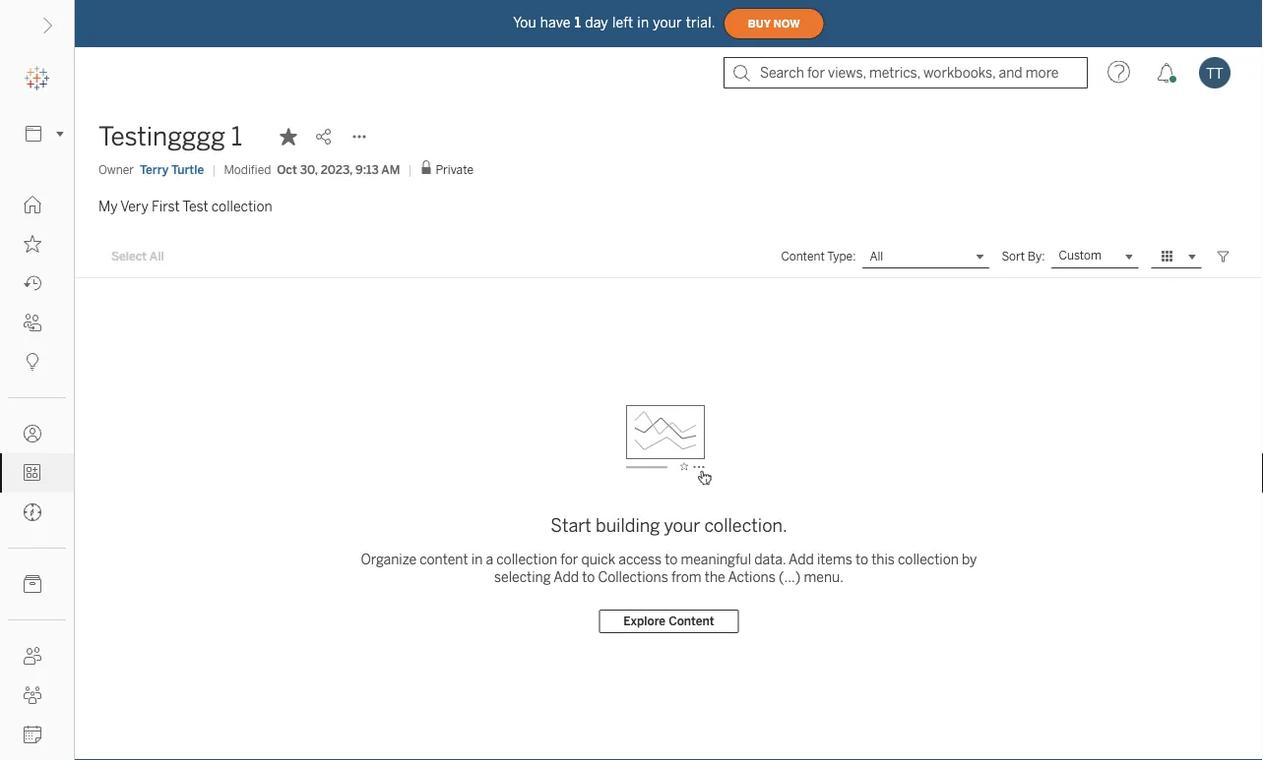 Task type: describe. For each thing, give the bounding box(es) containing it.
custom
[[1059, 249, 1102, 263]]

1 horizontal spatial in
[[637, 15, 649, 31]]

terry
[[140, 162, 169, 177]]

am
[[381, 162, 400, 177]]

sort by:
[[1002, 250, 1045, 264]]

you have 1 day left in your trial.
[[513, 15, 715, 31]]

all inside dropdown button
[[870, 250, 883, 264]]

now
[[774, 17, 800, 30]]

by:
[[1028, 250, 1045, 264]]

grid view image
[[1159, 248, 1176, 266]]

all button
[[862, 245, 990, 269]]

collection for a
[[496, 552, 557, 568]]

collection.
[[704, 516, 787, 537]]

2 | from the left
[[408, 162, 412, 177]]

1 vertical spatial 1
[[231, 122, 242, 152]]

access
[[618, 552, 662, 568]]

first
[[152, 198, 180, 215]]

building
[[596, 516, 660, 537]]

type:
[[827, 250, 856, 264]]

content
[[420, 552, 468, 568]]

menu.
[[804, 569, 844, 586]]

day
[[585, 15, 608, 31]]

0 horizontal spatial to
[[582, 569, 595, 586]]

from
[[671, 569, 702, 586]]

modified
[[224, 162, 271, 177]]

start
[[551, 516, 592, 537]]

start building your collection.
[[551, 516, 787, 537]]

all inside button
[[149, 250, 164, 264]]

you
[[513, 15, 536, 31]]

9:13
[[355, 162, 379, 177]]

explore content button
[[599, 610, 739, 634]]

turtle
[[171, 162, 204, 177]]

30,
[[300, 162, 318, 177]]

select all
[[111, 250, 164, 264]]

select
[[111, 250, 147, 264]]

organize content in a collection for quick access to meaningful data. add items to this collection by selecting add to collections from the actions (...) menu.
[[361, 552, 977, 586]]

1 vertical spatial your
[[664, 516, 700, 537]]

(...)
[[779, 569, 801, 586]]

0 vertical spatial content
[[781, 250, 825, 264]]



Task type: locate. For each thing, give the bounding box(es) containing it.
meaningful
[[681, 552, 751, 568]]

collection down modified
[[211, 198, 272, 215]]

all right the select
[[149, 250, 164, 264]]

| right turtle
[[212, 162, 216, 177]]

0 vertical spatial add
[[789, 552, 814, 568]]

trial.
[[686, 15, 715, 31]]

oct
[[277, 162, 297, 177]]

1 vertical spatial content
[[669, 615, 714, 629]]

content
[[781, 250, 825, 264], [669, 615, 714, 629]]

1 | from the left
[[212, 162, 216, 177]]

1 horizontal spatial all
[[870, 250, 883, 264]]

1 horizontal spatial 1
[[575, 15, 581, 31]]

testingggg
[[98, 122, 225, 152]]

add
[[789, 552, 814, 568], [554, 569, 579, 586]]

1
[[575, 15, 581, 31], [231, 122, 242, 152]]

for
[[560, 552, 578, 568]]

very
[[120, 198, 148, 215]]

my
[[98, 198, 118, 215]]

buy
[[748, 17, 771, 30]]

to down "quick"
[[582, 569, 595, 586]]

sort
[[1002, 250, 1025, 264]]

0 horizontal spatial content
[[669, 615, 714, 629]]

add up the (...)
[[789, 552, 814, 568]]

in left a
[[471, 552, 483, 568]]

in inside "organize content in a collection for quick access to meaningful data. add items to this collection by selecting add to collections from the actions (...) menu."
[[471, 552, 483, 568]]

collection left by
[[898, 552, 959, 568]]

items
[[817, 552, 852, 568]]

testingggg 1
[[98, 122, 242, 152]]

collection for test
[[211, 198, 272, 215]]

1 vertical spatial add
[[554, 569, 579, 586]]

terry turtle link
[[140, 161, 204, 179]]

your
[[653, 15, 682, 31], [664, 516, 700, 537]]

Search for views, metrics, workbooks, and more text field
[[724, 57, 1088, 89]]

organize
[[361, 552, 416, 568]]

navigation panel element
[[0, 59, 74, 761]]

explore content
[[624, 615, 714, 629]]

1 all from the left
[[149, 250, 164, 264]]

to
[[665, 552, 678, 568], [855, 552, 868, 568], [582, 569, 595, 586]]

1 left day
[[575, 15, 581, 31]]

content inside button
[[669, 615, 714, 629]]

0 vertical spatial your
[[653, 15, 682, 31]]

left
[[612, 15, 633, 31]]

0 horizontal spatial in
[[471, 552, 483, 568]]

a
[[486, 552, 493, 568]]

selecting
[[494, 569, 551, 586]]

private
[[436, 163, 474, 177]]

your up "organize content in a collection for quick access to meaningful data. add items to this collection by selecting add to collections from the actions (...) menu." on the bottom
[[664, 516, 700, 537]]

by
[[962, 552, 977, 568]]

to left this
[[855, 552, 868, 568]]

1 horizontal spatial add
[[789, 552, 814, 568]]

| right am
[[408, 162, 412, 177]]

actions
[[728, 569, 776, 586]]

2 horizontal spatial to
[[855, 552, 868, 568]]

data.
[[754, 552, 786, 568]]

collection up selecting
[[496, 552, 557, 568]]

1 vertical spatial in
[[471, 552, 483, 568]]

1 horizontal spatial to
[[665, 552, 678, 568]]

2023,
[[321, 162, 352, 177]]

1 horizontal spatial collection
[[496, 552, 557, 568]]

all
[[149, 250, 164, 264], [870, 250, 883, 264]]

have
[[540, 15, 571, 31]]

0 horizontal spatial collection
[[211, 198, 272, 215]]

2 horizontal spatial collection
[[898, 552, 959, 568]]

buy now
[[748, 17, 800, 30]]

0 horizontal spatial |
[[212, 162, 216, 177]]

quick
[[581, 552, 615, 568]]

to up from
[[665, 552, 678, 568]]

buy now button
[[723, 8, 825, 39]]

collection
[[211, 198, 272, 215], [496, 552, 557, 568], [898, 552, 959, 568]]

content type:
[[781, 250, 856, 264]]

1 horizontal spatial content
[[781, 250, 825, 264]]

|
[[212, 162, 216, 177], [408, 162, 412, 177]]

0 horizontal spatial add
[[554, 569, 579, 586]]

select all button
[[98, 245, 177, 269]]

0 vertical spatial 1
[[575, 15, 581, 31]]

main navigation. press the up and down arrow keys to access links. element
[[0, 185, 74, 761]]

your left 'trial.'
[[653, 15, 682, 31]]

add down 'for'
[[554, 569, 579, 586]]

explore
[[624, 615, 666, 629]]

in right left
[[637, 15, 649, 31]]

this
[[871, 552, 895, 568]]

0 vertical spatial in
[[637, 15, 649, 31]]

custom button
[[1051, 245, 1139, 269]]

1 up modified
[[231, 122, 242, 152]]

owner
[[98, 162, 134, 177]]

my very first test collection
[[98, 198, 272, 215]]

content down from
[[669, 615, 714, 629]]

in
[[637, 15, 649, 31], [471, 552, 483, 568]]

the
[[705, 569, 725, 586]]

owner terry turtle | modified oct 30, 2023, 9:13 am |
[[98, 162, 412, 177]]

0 horizontal spatial all
[[149, 250, 164, 264]]

content left the type:
[[781, 250, 825, 264]]

test
[[182, 198, 208, 215]]

1 horizontal spatial |
[[408, 162, 412, 177]]

all right the type:
[[870, 250, 883, 264]]

0 horizontal spatial 1
[[231, 122, 242, 152]]

2 all from the left
[[870, 250, 883, 264]]

collections
[[598, 569, 668, 586]]



Task type: vqa. For each thing, say whether or not it's contained in the screenshot.
Data Story option at the left of page
no



